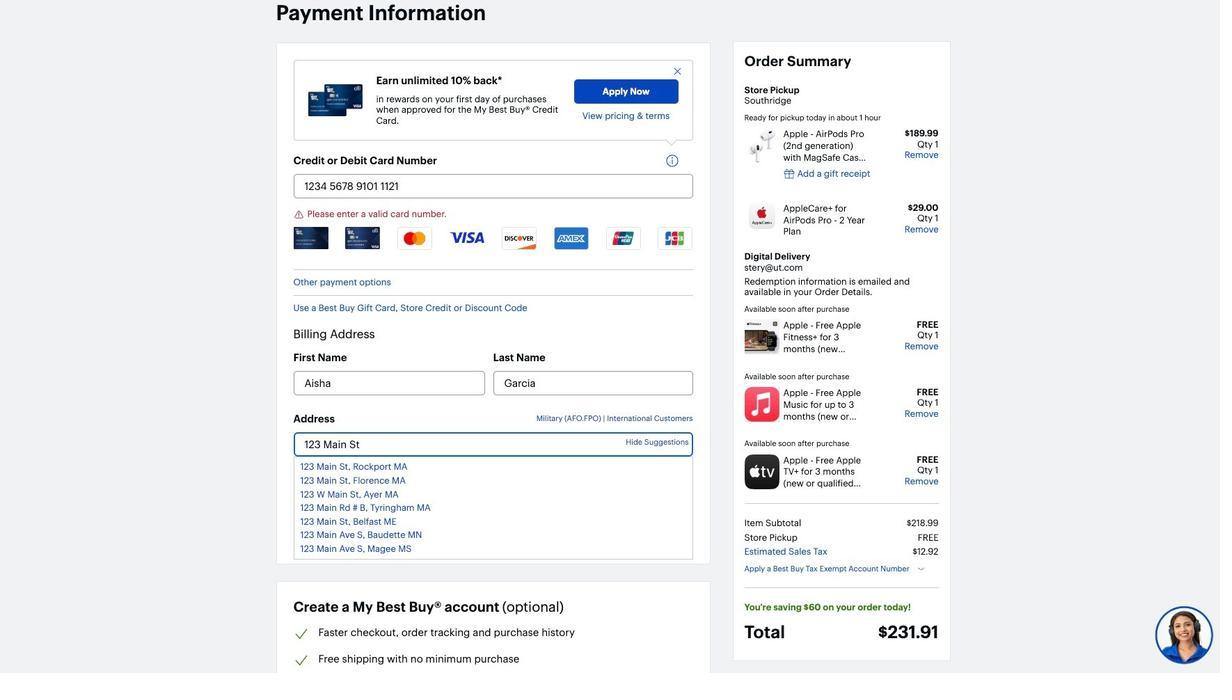 Task type: vqa. For each thing, say whether or not it's contained in the screenshot.
'Super Mario Odyssey, Kirby's Return to Dream Land Deluxe, Luigi's Mansion 3'
no



Task type: locate. For each thing, give the bounding box(es) containing it.
2 my best buy card image from the left
[[345, 227, 380, 249]]

error image
[[293, 209, 304, 220]]

my best buy card image
[[293, 227, 328, 249], [345, 227, 380, 249]]

union pay image
[[606, 227, 641, 250]]

discover image
[[502, 227, 537, 250]]

list
[[293, 227, 693, 263]]

information image
[[665, 154, 686, 168]]

0 horizontal spatial my best buy card image
[[293, 227, 328, 249]]

amex image
[[554, 227, 589, 250]]

1 horizontal spatial my best buy card image
[[345, 227, 380, 249]]

best buy help human beacon image
[[1154, 605, 1214, 664]]

None text field
[[293, 174, 693, 199], [293, 371, 485, 396], [493, 371, 693, 396], [293, 174, 693, 199], [293, 371, 485, 396], [493, 371, 693, 396]]

my best buy card image left mastercard image
[[345, 227, 380, 249]]

visa image
[[450, 227, 484, 245]]

close image
[[672, 66, 682, 76]]

None text field
[[293, 512, 485, 536], [573, 512, 693, 536], [293, 512, 485, 536], [573, 512, 693, 536]]

None field
[[293, 433, 693, 457]]

my best buy card image down error icon
[[293, 227, 328, 249]]

jcb image
[[658, 227, 693, 250]]



Task type: describe. For each thing, give the bounding box(es) containing it.
1 my best buy card image from the left
[[293, 227, 328, 249]]

mastercard image
[[398, 227, 432, 250]]

my best buy credit card image
[[308, 84, 362, 116]]



